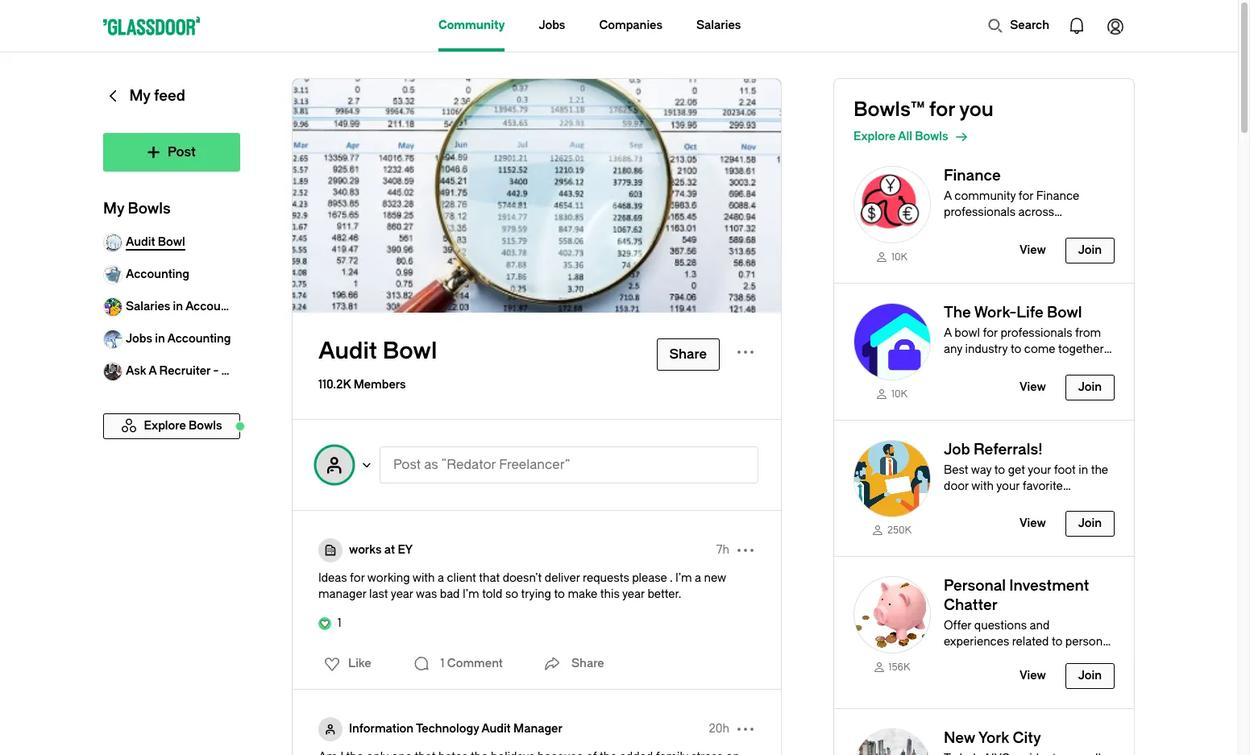 Task type: vqa. For each thing, say whether or not it's contained in the screenshot.
Austin, in the UT Health Austin Registered Nurse, Operating Room Austin, TX
no



Task type: locate. For each thing, give the bounding box(es) containing it.
was
[[416, 588, 437, 601]]

0 vertical spatial bowls
[[915, 130, 948, 143]]

to down deliver
[[554, 588, 565, 601]]

1 horizontal spatial salaries
[[696, 19, 741, 32]]

and down 'experiences'
[[987, 652, 1007, 665]]

20h link
[[709, 721, 730, 738]]

bowl up from at the top
[[1047, 304, 1082, 321]]

companies
[[599, 19, 663, 32]]

audit left manager
[[481, 722, 511, 736]]

1 vertical spatial audit
[[481, 722, 511, 736]]

1 10k from the top
[[892, 251, 908, 263]]

110.2k members
[[318, 378, 406, 392]]

image for bowl image down the "explore all bowls"
[[854, 166, 931, 243]]

and up related
[[1030, 619, 1050, 633]]

my for my feed
[[129, 87, 150, 105]]

0 horizontal spatial and
[[944, 359, 964, 372]]

bowls™ for you
[[854, 98, 994, 121]]

0 vertical spatial a
[[944, 189, 952, 203]]

a right ask
[[149, 364, 157, 378]]

working
[[367, 572, 410, 585]]

community
[[955, 189, 1016, 203]]

finance
[[944, 167, 1001, 185], [1036, 189, 1080, 203]]

technology
[[416, 722, 479, 736]]

salaries link
[[696, 0, 741, 52]]

in inside jobs in accounting link
[[155, 332, 165, 346]]

accounting
[[126, 268, 189, 281], [185, 300, 249, 314], [167, 332, 231, 346], [221, 364, 285, 378]]

1 horizontal spatial to
[[1011, 342, 1022, 356]]

2 image for bowl image from the top
[[854, 303, 931, 380]]

1 for 1
[[338, 617, 341, 630]]

manager
[[318, 588, 366, 601]]

1 horizontal spatial i'm
[[675, 572, 692, 585]]

toogle identity image for works at
[[318, 538, 343, 563]]

bowls inside 'link'
[[915, 130, 948, 143]]

1 vertical spatial 10k
[[892, 388, 908, 399]]

accounting up the salaries in accounting link
[[126, 268, 189, 281]]

investments
[[1009, 652, 1075, 665]]

ask a recruiter - accounting
[[126, 364, 285, 378]]

1 down manager
[[338, 617, 341, 630]]

my for my bowls
[[103, 200, 124, 218]]

bad
[[440, 588, 460, 601]]

bowls right all
[[915, 130, 948, 143]]

information
[[349, 722, 414, 736]]

0 vertical spatial 10k
[[892, 251, 908, 263]]

0 horizontal spatial salaries
[[126, 300, 170, 314]]

0 vertical spatial in
[[173, 300, 183, 314]]

image for bowl image
[[854, 166, 931, 243], [854, 303, 931, 380], [854, 440, 931, 517], [854, 577, 931, 654]]

0 horizontal spatial a
[[438, 572, 444, 585]]

ideas for working with a client that doesn't deliver requests please . i'm a new manager last year was bad i'm told so trying to make this year better.
[[318, 572, 726, 601]]

jobs
[[539, 19, 565, 32], [126, 332, 152, 346]]

a left community
[[944, 189, 952, 203]]

-
[[213, 364, 219, 378]]

1 horizontal spatial bowls
[[915, 130, 948, 143]]

1 horizontal spatial finance
[[1036, 189, 1080, 203]]

jobs up ask
[[126, 332, 152, 346]]

ideas
[[318, 572, 347, 585]]

in down the salaries in accounting link
[[155, 332, 165, 346]]

and down any
[[944, 359, 964, 372]]

jobs in accounting link
[[103, 323, 240, 355]]

2 vertical spatial to
[[1052, 635, 1063, 649]]

jobs for jobs
[[539, 19, 565, 32]]

2 vertical spatial and
[[987, 652, 1007, 665]]

1 left comment
[[441, 657, 445, 671]]

happenings
[[944, 375, 1007, 388]]

1 horizontal spatial my
[[129, 87, 150, 105]]

a for ask
[[149, 364, 157, 378]]

explore
[[854, 130, 896, 143]]

2 10k from the top
[[892, 388, 908, 399]]

to up the
[[1011, 342, 1022, 356]]

1
[[338, 617, 341, 630], [441, 657, 445, 671]]

0 vertical spatial and
[[944, 359, 964, 372]]

1 vertical spatial i'm
[[463, 588, 479, 601]]

1 vertical spatial professionals
[[1001, 326, 1073, 340]]

professionals inside finance a community for finance professionals across companies
[[944, 206, 1016, 219]]

0 horizontal spatial bowls
[[128, 200, 171, 218]]

1 10k link from the top
[[854, 250, 931, 263]]

250k link
[[854, 524, 931, 537]]

10k link for the
[[854, 387, 931, 400]]

0 horizontal spatial jobs
[[126, 332, 152, 346]]

year down please
[[622, 588, 645, 601]]

toogle identity image
[[315, 446, 354, 484], [318, 538, 343, 563], [318, 717, 343, 742]]

in
[[173, 300, 183, 314], [155, 332, 165, 346]]

10k link
[[854, 250, 931, 263], [854, 387, 931, 400]]

post as "redator freelancer" button
[[380, 447, 759, 484]]

2 horizontal spatial to
[[1052, 635, 1063, 649]]

post as "redator freelancer"
[[393, 457, 570, 472]]

for up industry
[[983, 326, 998, 340]]

image for bowl image up 250k link
[[854, 440, 931, 517]]

please
[[632, 572, 667, 585]]

.
[[670, 572, 673, 585]]

toogle identity image up the ideas
[[318, 538, 343, 563]]

jobs in accounting
[[126, 332, 231, 346]]

professionals down community
[[944, 206, 1016, 219]]

0 vertical spatial 10k link
[[854, 250, 931, 263]]

audit bowl
[[318, 338, 437, 364]]

image for bowl image up 156k link
[[854, 577, 931, 654]]

for inside finance a community for finance professionals across companies
[[1019, 189, 1034, 203]]

freelancer"
[[499, 457, 570, 472]]

0 horizontal spatial year
[[391, 588, 413, 601]]

come
[[1024, 342, 1056, 356]]

0 horizontal spatial 1
[[338, 617, 341, 630]]

toogle identity image left post
[[315, 446, 354, 484]]

2 a from the left
[[695, 572, 701, 585]]

as
[[424, 457, 438, 472]]

2 10k link from the top
[[854, 387, 931, 400]]

audit
[[318, 338, 377, 364], [481, 722, 511, 736]]

in inside the salaries in accounting link
[[173, 300, 183, 314]]

ask a recruiter - accounting link
[[103, 355, 285, 388]]

professionals up come
[[1001, 326, 1073, 340]]

toogle identity image left information
[[318, 717, 343, 742]]

1 inside button
[[441, 657, 445, 671]]

0 vertical spatial to
[[1011, 342, 1022, 356]]

finance
[[944, 652, 984, 665]]

0 horizontal spatial i'm
[[463, 588, 479, 601]]

1 vertical spatial to
[[554, 588, 565, 601]]

0 vertical spatial professionals
[[944, 206, 1016, 219]]

audit up 110.2k
[[318, 338, 377, 364]]

life
[[1017, 304, 1044, 321]]

professionals inside the work-life bowl a bowl for professionals from any industry to come together and discuss the day-to-day happenings of work-life.
[[1001, 326, 1073, 340]]

0 vertical spatial jobs
[[539, 19, 565, 32]]

my feed link
[[103, 78, 240, 133]]

finance up across
[[1036, 189, 1080, 203]]

the
[[944, 304, 971, 321]]

0 horizontal spatial audit
[[318, 338, 377, 364]]

personal
[[944, 577, 1006, 595]]

to up investments
[[1052, 635, 1063, 649]]

i'm down client
[[463, 588, 479, 601]]

new
[[944, 730, 975, 747]]

1 vertical spatial 1
[[441, 657, 445, 671]]

0 vertical spatial bowl
[[1047, 304, 1082, 321]]

in for jobs
[[155, 332, 165, 346]]

a for finance
[[944, 189, 952, 203]]

1 horizontal spatial bowl
[[1047, 304, 1082, 321]]

accounting up "jobs in accounting"
[[185, 300, 249, 314]]

to
[[1011, 342, 1022, 356], [554, 588, 565, 601], [1052, 635, 1063, 649]]

my bowls
[[103, 200, 171, 218]]

0 horizontal spatial my
[[103, 200, 124, 218]]

image for bowl image left any
[[854, 303, 931, 380]]

image for bowl image for the work-life bowl
[[854, 303, 931, 380]]

1 vertical spatial jobs
[[126, 332, 152, 346]]

for up across
[[1019, 189, 1034, 203]]

year
[[391, 588, 413, 601], [622, 588, 645, 601]]

comment
[[447, 657, 503, 671]]

1 horizontal spatial 1
[[441, 657, 445, 671]]

industry
[[965, 342, 1008, 356]]

to inside ideas for working with a client that doesn't deliver requests please . i'm a new manager last year was bad i'm told so trying to make this year better.
[[554, 588, 565, 601]]

and inside the work-life bowl a bowl for professionals from any industry to come together and discuss the day-to-day happenings of work-life.
[[944, 359, 964, 372]]

bowl
[[1047, 304, 1082, 321], [383, 338, 437, 364]]

1 vertical spatial salaries
[[126, 300, 170, 314]]

1 vertical spatial toogle identity image
[[318, 538, 343, 563]]

for up manager
[[350, 572, 365, 585]]

1 image for bowl image from the top
[[854, 166, 931, 243]]

0 horizontal spatial finance
[[944, 167, 1001, 185]]

post
[[393, 457, 421, 472]]

1 horizontal spatial jobs
[[539, 19, 565, 32]]

i'm
[[675, 572, 692, 585], [463, 588, 479, 601]]

1 horizontal spatial in
[[173, 300, 183, 314]]

1 horizontal spatial audit
[[481, 722, 511, 736]]

a up any
[[944, 326, 952, 340]]

for inside ideas for working with a client that doesn't deliver requests please . i'm a new manager last year was bad i'm told so trying to make this year better.
[[350, 572, 365, 585]]

works at ey
[[349, 543, 413, 557]]

4 image for bowl image from the top
[[854, 577, 931, 654]]

image for bowl image for finance
[[854, 166, 931, 243]]

a left new
[[695, 572, 701, 585]]

1 horizontal spatial a
[[695, 572, 701, 585]]

0 horizontal spatial to
[[554, 588, 565, 601]]

work-
[[974, 304, 1017, 321]]

told
[[482, 588, 503, 601]]

156k link
[[854, 660, 931, 674]]

1 year from the left
[[391, 588, 413, 601]]

2 vertical spatial a
[[149, 364, 157, 378]]

0 vertical spatial audit
[[318, 338, 377, 364]]

0 vertical spatial i'm
[[675, 572, 692, 585]]

referrals!
[[974, 441, 1043, 458]]

a
[[438, 572, 444, 585], [695, 572, 701, 585]]

0 vertical spatial 1
[[338, 617, 341, 630]]

finance up community
[[944, 167, 1001, 185]]

1 vertical spatial 10k link
[[854, 387, 931, 400]]

in up "jobs in accounting"
[[173, 300, 183, 314]]

with
[[413, 572, 435, 585]]

3 image for bowl image from the top
[[854, 440, 931, 517]]

1 horizontal spatial year
[[622, 588, 645, 601]]

0 vertical spatial toogle identity image
[[315, 446, 354, 484]]

0 vertical spatial salaries
[[696, 19, 741, 32]]

year down working
[[391, 588, 413, 601]]

1 vertical spatial my
[[103, 200, 124, 218]]

1 for 1 comment
[[441, 657, 445, 671]]

the work-life bowl a bowl for professionals from any industry to come together and discuss the day-to-day happenings of work-life.
[[944, 304, 1104, 388]]

i'm right .
[[675, 572, 692, 585]]

0 horizontal spatial bowl
[[383, 338, 437, 364]]

2 vertical spatial toogle identity image
[[318, 717, 343, 742]]

0 vertical spatial my
[[129, 87, 150, 105]]

salaries for salaries
[[696, 19, 741, 32]]

bowls up accounting link
[[128, 200, 171, 218]]

a right with
[[438, 572, 444, 585]]

1 vertical spatial in
[[155, 332, 165, 346]]

20h
[[709, 722, 730, 736]]

0 horizontal spatial in
[[155, 332, 165, 346]]

a inside finance a community for finance professionals across companies
[[944, 189, 952, 203]]

toogle identity image for information technology audit manager
[[318, 717, 343, 742]]

at
[[384, 543, 395, 557]]

search
[[1010, 19, 1050, 32]]

salaries
[[696, 19, 741, 32], [126, 300, 170, 314]]

bowls™
[[854, 98, 925, 121]]

information technology audit manager button
[[349, 721, 563, 738]]

bowl up members
[[383, 338, 437, 364]]

jobs left companies
[[539, 19, 565, 32]]

image for bowl image for personal investment chatter
[[854, 577, 931, 654]]

day
[[1071, 359, 1089, 372]]

explore all bowls link
[[854, 127, 1134, 147]]

1 vertical spatial a
[[944, 326, 952, 340]]

1 vertical spatial and
[[1030, 619, 1050, 633]]

accounting up ask a recruiter - accounting
[[167, 332, 231, 346]]

and
[[944, 359, 964, 372], [1030, 619, 1050, 633], [987, 652, 1007, 665]]



Task type: describe. For each thing, give the bounding box(es) containing it.
250k
[[887, 525, 912, 536]]

share button
[[539, 648, 604, 680]]

from
[[1075, 326, 1101, 340]]

jobs link
[[539, 0, 565, 52]]

salaries for salaries in accounting
[[126, 300, 170, 314]]

new york city
[[944, 730, 1041, 747]]

a inside the work-life bowl a bowl for professionals from any industry to come together and discuss the day-to-day happenings of work-life.
[[944, 326, 952, 340]]

7h link
[[717, 543, 730, 559]]

my feed
[[129, 87, 185, 105]]

companies link
[[599, 0, 663, 52]]

salaries in accounting link
[[103, 291, 249, 323]]

10k for finance
[[892, 251, 908, 263]]

1 comment button
[[408, 648, 507, 680]]

last
[[369, 588, 388, 601]]

jobs for jobs in accounting
[[126, 332, 152, 346]]

this
[[600, 588, 620, 601]]

bowl inside the work-life bowl a bowl for professionals from any industry to come together and discuss the day-to-day happenings of work-life.
[[1047, 304, 1082, 321]]

1 vertical spatial bowls
[[128, 200, 171, 218]]

to inside the work-life bowl a bowl for professionals from any industry to come together and discuss the day-to-day happenings of work-life.
[[1011, 342, 1022, 356]]

offer
[[944, 619, 972, 633]]

you
[[959, 98, 994, 121]]

share
[[572, 657, 604, 671]]

for left you
[[929, 98, 955, 121]]

2 year from the left
[[622, 588, 645, 601]]

manager
[[514, 722, 563, 736]]

2 horizontal spatial and
[[1030, 619, 1050, 633]]

chatter
[[944, 597, 998, 614]]

so
[[505, 588, 518, 601]]

ey
[[398, 543, 413, 557]]

across
[[1019, 206, 1054, 219]]

better.
[[648, 588, 681, 601]]

feed
[[154, 87, 185, 105]]

information technology audit manager
[[349, 722, 563, 736]]

life.
[[1054, 375, 1073, 388]]

rections list menu
[[314, 651, 376, 677]]

recruiter
[[159, 364, 211, 378]]

1 vertical spatial finance
[[1036, 189, 1080, 203]]

explore all bowls
[[854, 130, 948, 143]]

investment
[[1009, 577, 1089, 595]]

make
[[568, 588, 598, 601]]

day-
[[1030, 359, 1054, 372]]

10k link for finance
[[854, 250, 931, 263]]

accounting link
[[103, 259, 240, 291]]

members
[[354, 378, 406, 392]]

finance a community for finance professionals across companies
[[944, 167, 1080, 235]]

audit inside button
[[481, 722, 511, 736]]

requests
[[583, 572, 629, 585]]

to inside the "personal investment chatter offer questions and experiences related to personal finance and investments"
[[1052, 635, 1063, 649]]

bowl
[[955, 326, 980, 340]]

that
[[479, 572, 500, 585]]

work-
[[1023, 375, 1054, 388]]

like
[[348, 657, 371, 671]]

community
[[438, 19, 505, 32]]

city
[[1013, 730, 1041, 747]]

of
[[1009, 375, 1020, 388]]

1 a from the left
[[438, 572, 444, 585]]

together
[[1058, 342, 1104, 356]]

to-
[[1054, 359, 1071, 372]]

trying
[[521, 588, 551, 601]]

"redator
[[441, 457, 496, 472]]

accounting right '-'
[[221, 364, 285, 378]]

1 vertical spatial bowl
[[383, 338, 437, 364]]

1 horizontal spatial and
[[987, 652, 1007, 665]]

all
[[898, 130, 912, 143]]

companies
[[944, 222, 1004, 235]]

image for bowl image for job referrals!
[[854, 440, 931, 517]]

salaries in accounting
[[126, 300, 249, 314]]

156k
[[889, 662, 910, 673]]

related
[[1012, 635, 1049, 649]]

1 comment
[[441, 657, 503, 671]]

doesn't
[[503, 572, 542, 585]]

york
[[978, 730, 1010, 747]]

community link
[[438, 0, 505, 52]]

works
[[349, 543, 382, 557]]

the
[[1010, 359, 1027, 372]]

deliver
[[545, 572, 580, 585]]

any
[[944, 342, 963, 356]]

0 vertical spatial finance
[[944, 167, 1001, 185]]

personal investment chatter offer questions and experiences related to personal finance and investments
[[944, 577, 1112, 665]]

ask
[[126, 364, 146, 378]]

new york city button
[[834, 710, 1134, 755]]

discuss
[[967, 359, 1007, 372]]

search button
[[980, 10, 1058, 42]]

for inside the work-life bowl a bowl for professionals from any industry to come together and discuss the day-to-day happenings of work-life.
[[983, 326, 998, 340]]

10k for the
[[892, 388, 908, 399]]

in for salaries
[[173, 300, 183, 314]]



